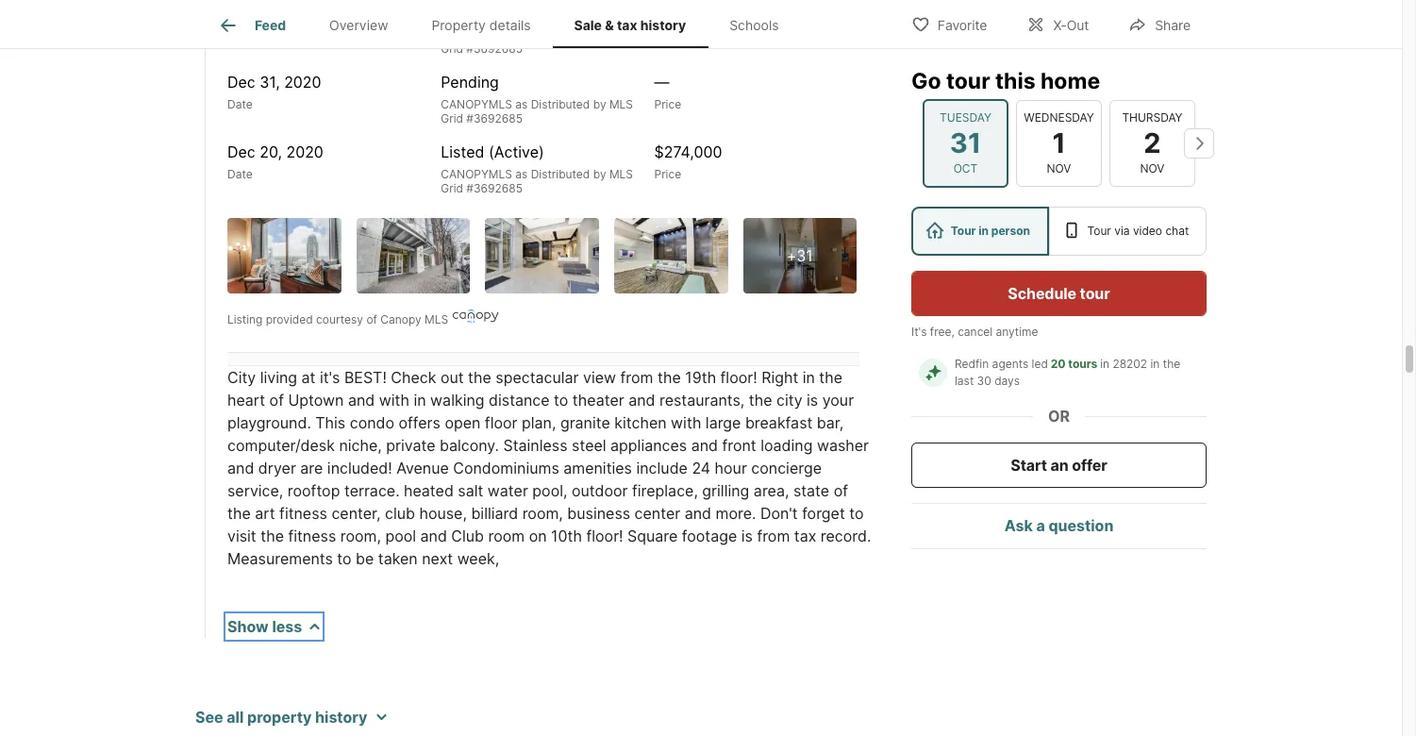 Task type: describe. For each thing, give the bounding box(es) containing it.
open
[[445, 413, 481, 432]]

rooftop
[[288, 481, 340, 500]]

31 for +
[[797, 246, 813, 265]]

tour for tour via video chat
[[1088, 224, 1112, 238]]

price for —
[[655, 97, 682, 111]]

house,
[[420, 504, 467, 522]]

week,
[[457, 549, 499, 568]]

thursday
[[1123, 110, 1183, 124]]

as inside pending canopymls as distributed by mls grid #3692685
[[516, 97, 528, 111]]

schedule tour
[[1008, 284, 1111, 303]]

via
[[1115, 224, 1130, 238]]

sale & tax history tab
[[553, 3, 708, 48]]

terrace.
[[344, 481, 400, 500]]

chat
[[1166, 224, 1190, 238]]

schedule tour button
[[912, 271, 1207, 316]]

mls inside listed (active) canopymls as distributed by mls grid #3692685
[[610, 167, 633, 181]]

see all property history button
[[195, 706, 387, 728]]

are
[[300, 458, 323, 477]]

0 vertical spatial is
[[807, 390, 819, 409]]

1 horizontal spatial room,
[[523, 504, 563, 522]]

x-out button
[[1011, 4, 1106, 43]]

0 horizontal spatial of
[[270, 390, 284, 409]]

jan 29, 2021 date
[[227, 2, 319, 41]]

city
[[227, 368, 256, 387]]

city
[[777, 390, 803, 409]]

and up 24
[[692, 436, 718, 455]]

service,
[[227, 481, 283, 500]]

days
[[995, 374, 1020, 388]]

and up footage in the bottom of the page
[[685, 504, 712, 522]]

0 vertical spatial fitness
[[279, 504, 327, 522]]

distributed inside the sold (mls) (closed) canopymls as distributed by mls grid #3692685
[[531, 27, 590, 41]]

tuesday 31 oct
[[940, 110, 992, 176]]

in the last 30 days
[[955, 357, 1184, 388]]

next image
[[1185, 128, 1215, 158]]

question
[[1049, 517, 1114, 536]]

courtesy
[[316, 312, 363, 326]]

record.
[[821, 526, 871, 545]]

go
[[912, 68, 942, 94]]

canopymls inside listed (active) canopymls as distributed by mls grid #3692685
[[441, 167, 512, 181]]

in inside option
[[979, 224, 989, 238]]

(closed)
[[524, 2, 584, 21]]

home
[[1041, 68, 1101, 94]]

an
[[1051, 456, 1069, 475]]

measurements
[[227, 549, 333, 568]]

list box containing tour in person
[[912, 207, 1207, 256]]

and up next on the left
[[421, 526, 447, 545]]

this
[[996, 68, 1036, 94]]

start an offer
[[1011, 456, 1108, 475]]

nov for 2
[[1141, 161, 1165, 176]]

date for jan 29, 2021
[[227, 27, 253, 41]]

— price
[[655, 72, 682, 111]]

taken
[[378, 549, 418, 568]]

schools tab
[[708, 3, 801, 48]]

tuesday
[[940, 110, 992, 124]]

city living at it's best! check out the spectacular view from the 19th floor! right in the heart of uptown and with in walking distance to theater and restaurants, the city is your playground. this condo offers open floor plan, granite kitchen with large breakfast bar, computer/desk niche, private balcony. stainless steel appliances and front loading  washer and dryer are included! avenue condominiums amenities include 24 hour concierge service, rooftop terrace. heated salt water pool, outdoor fireplace, grilling area, state of the art fitness center, club house, billiard room, business center and more. don't forget to visit the fitness room, pool and club room on 10th floor! square footage is from tax record. measurements to be taken next week,
[[227, 368, 871, 568]]

the left city
[[749, 390, 773, 409]]

property details tab
[[410, 3, 553, 48]]

see
[[195, 707, 223, 726]]

grid inside the sold (mls) (closed) canopymls as distributed by mls grid #3692685
[[441, 41, 463, 55]]

by inside pending canopymls as distributed by mls grid #3692685
[[593, 97, 607, 111]]

heart
[[227, 390, 265, 409]]

1 vertical spatial with
[[671, 413, 702, 432]]

2
[[1144, 126, 1162, 159]]

#3692685 inside listed (active) canopymls as distributed by mls grid #3692685
[[467, 181, 523, 195]]

property details
[[432, 17, 531, 33]]

kitchen
[[615, 413, 667, 432]]

walking
[[431, 390, 485, 409]]

at
[[302, 368, 316, 387]]

club
[[385, 504, 415, 522]]

canopymls inside pending canopymls as distributed by mls grid #3692685
[[441, 97, 512, 111]]

agents
[[993, 357, 1029, 371]]

history for see all property history
[[315, 707, 368, 726]]

1 horizontal spatial of
[[367, 312, 377, 326]]

steel
[[572, 436, 607, 455]]

by inside the sold (mls) (closed) canopymls as distributed by mls grid #3692685
[[593, 27, 607, 41]]

ask a question
[[1005, 517, 1114, 536]]

grid inside pending canopymls as distributed by mls grid #3692685
[[441, 111, 463, 125]]

favorite
[[938, 17, 988, 33]]

1 vertical spatial to
[[850, 504, 864, 522]]

balcony.
[[440, 436, 499, 455]]

all
[[227, 707, 244, 726]]

redfin
[[955, 357, 989, 371]]

x-out
[[1054, 17, 1089, 33]]

amenities
[[564, 458, 632, 477]]

pending
[[441, 72, 499, 91]]

included!
[[327, 458, 392, 477]]

0 vertical spatial with
[[379, 390, 410, 409]]

free,
[[931, 325, 955, 339]]

appliances
[[611, 436, 687, 455]]

oct
[[954, 161, 978, 176]]

sold (mls) (closed) canopymls as distributed by mls grid #3692685
[[441, 2, 633, 55]]

$272,000
[[655, 2, 723, 21]]

—
[[655, 72, 670, 91]]

in up offers
[[414, 390, 426, 409]]

date for dec 31, 2020
[[227, 97, 253, 111]]

center
[[635, 504, 681, 522]]

the inside in the last 30 days
[[1164, 357, 1181, 371]]

the up your
[[820, 368, 843, 387]]

listing provided courtesy of canopy mls
[[227, 312, 448, 326]]

and up service,
[[227, 458, 254, 477]]

price for $274,000
[[655, 167, 682, 181]]

20
[[1051, 357, 1066, 371]]

private
[[386, 436, 436, 455]]

billiard
[[471, 504, 518, 522]]

your
[[823, 390, 854, 409]]

as inside listed (active) canopymls as distributed by mls grid #3692685
[[516, 167, 528, 181]]

tour in person option
[[912, 207, 1049, 256]]

pool
[[385, 526, 416, 545]]

niche,
[[339, 436, 382, 455]]

1 vertical spatial floor!
[[587, 526, 624, 545]]

tours
[[1069, 357, 1098, 371]]

in right right
[[803, 368, 815, 387]]

condo
[[350, 413, 395, 432]]

or
[[1049, 407, 1070, 426]]

video
[[1133, 224, 1163, 238]]

feed link
[[217, 14, 286, 37]]

art
[[255, 504, 275, 522]]

tour via video chat option
[[1049, 207, 1207, 256]]

price for $272,000
[[655, 27, 682, 41]]

dec 20, 2020 date
[[227, 142, 324, 181]]

spectacular
[[496, 368, 579, 387]]

1 vertical spatial room,
[[340, 526, 381, 545]]



Task type: locate. For each thing, give the bounding box(es) containing it.
1 distributed from the top
[[531, 27, 590, 41]]

31 for tuesday
[[950, 126, 982, 159]]

0 horizontal spatial floor!
[[587, 526, 624, 545]]

forget
[[802, 504, 845, 522]]

price inside $274,000 price
[[655, 167, 682, 181]]

tour for tour in person
[[951, 224, 976, 238]]

0 vertical spatial distributed
[[531, 27, 590, 41]]

3 price from the top
[[655, 167, 682, 181]]

is down more.
[[742, 526, 753, 545]]

stainless
[[504, 436, 568, 455]]

1 horizontal spatial nov
[[1141, 161, 1165, 176]]

1 vertical spatial grid
[[441, 111, 463, 125]]

the left 19th
[[658, 368, 681, 387]]

0 horizontal spatial history
[[315, 707, 368, 726]]

fitness up measurements
[[288, 526, 336, 545]]

distributed up "(active)"
[[531, 97, 590, 111]]

mls left — price
[[610, 97, 633, 111]]

share button
[[1113, 4, 1207, 43]]

date up dec 20, 2020 date
[[227, 97, 253, 111]]

out
[[441, 368, 464, 387]]

listed
[[441, 142, 485, 161]]

history
[[641, 17, 686, 33], [315, 707, 368, 726]]

nov down 2
[[1141, 161, 1165, 176]]

room, up on
[[523, 504, 563, 522]]

thursday 2 nov
[[1123, 110, 1183, 176]]

playground.
[[227, 413, 311, 432]]

history for sale & tax history
[[641, 17, 686, 33]]

mls
[[610, 27, 633, 41], [610, 97, 633, 111], [610, 167, 633, 181], [425, 312, 448, 326]]

0 vertical spatial as
[[516, 27, 528, 41]]

concierge
[[752, 458, 822, 477]]

visit
[[227, 526, 256, 545]]

grid down listed
[[441, 181, 463, 195]]

1 horizontal spatial with
[[671, 413, 702, 432]]

dec for dec 31, 2020
[[227, 72, 256, 91]]

of left "canopy" at the left of page
[[367, 312, 377, 326]]

1 horizontal spatial 31
[[950, 126, 982, 159]]

tour right "schedule"
[[1080, 284, 1111, 303]]

dec inside dec 31, 2020 date
[[227, 72, 256, 91]]

None button
[[923, 99, 1009, 188], [1017, 100, 1102, 187], [1110, 100, 1196, 187], [923, 99, 1009, 188], [1017, 100, 1102, 187], [1110, 100, 1196, 187]]

0 horizontal spatial tax
[[617, 17, 638, 33]]

tour for go
[[947, 68, 991, 94]]

0 vertical spatial tour
[[947, 68, 991, 94]]

1 vertical spatial history
[[315, 707, 368, 726]]

restaurants,
[[660, 390, 745, 409]]

2 vertical spatial distributed
[[531, 167, 590, 181]]

listing provided courtesy of canopy mls image
[[452, 308, 499, 323]]

redfin agents led 20 tours in 28202
[[955, 357, 1148, 371]]

mls right sale
[[610, 27, 633, 41]]

1 vertical spatial 2020
[[286, 142, 324, 161]]

3 as from the top
[[516, 167, 528, 181]]

start
[[1011, 456, 1048, 475]]

distributed inside listed (active) canopymls as distributed by mls grid #3692685
[[531, 167, 590, 181]]

1 vertical spatial #3692685
[[467, 111, 523, 125]]

business
[[568, 504, 631, 522]]

date inside dec 31, 2020 date
[[227, 97, 253, 111]]

club
[[452, 526, 484, 545]]

2020
[[284, 72, 321, 91], [286, 142, 324, 161]]

$272,000 price
[[655, 2, 723, 41]]

distributed down "(active)"
[[531, 167, 590, 181]]

see all property history
[[195, 707, 368, 726]]

more.
[[716, 504, 756, 522]]

tour inside button
[[1080, 284, 1111, 303]]

from down don't
[[757, 526, 790, 545]]

this
[[316, 413, 346, 432]]

tour inside tour in person option
[[951, 224, 976, 238]]

2020 for dec 20, 2020
[[286, 142, 324, 161]]

is right city
[[807, 390, 819, 409]]

2 dec from the top
[[227, 142, 256, 161]]

last
[[955, 374, 974, 388]]

nov inside thursday 2 nov
[[1141, 161, 1165, 176]]

distributed down (closed)
[[531, 27, 590, 41]]

listing
[[227, 312, 263, 326]]

dec left 20,
[[227, 142, 256, 161]]

30
[[977, 374, 992, 388]]

price down the "$272,000"
[[655, 27, 682, 41]]

nov inside wednesday 1 nov
[[1047, 161, 1072, 176]]

3 grid from the top
[[441, 181, 463, 195]]

1 horizontal spatial from
[[757, 526, 790, 545]]

state
[[794, 481, 830, 500]]

tour
[[951, 224, 976, 238], [1088, 224, 1112, 238]]

overview tab
[[308, 3, 410, 48]]

1 vertical spatial tour
[[1080, 284, 1111, 303]]

0 horizontal spatial tour
[[947, 68, 991, 94]]

0 vertical spatial 2020
[[284, 72, 321, 91]]

3 by from the top
[[593, 167, 607, 181]]

2 vertical spatial canopymls
[[441, 167, 512, 181]]

floor
[[485, 413, 518, 432]]

plan,
[[522, 413, 556, 432]]

1 vertical spatial canopymls
[[441, 97, 512, 111]]

+ 31
[[787, 246, 813, 265]]

1 horizontal spatial tax
[[795, 526, 817, 545]]

tour in person
[[951, 224, 1031, 238]]

1 vertical spatial as
[[516, 97, 528, 111]]

0 vertical spatial room,
[[523, 504, 563, 522]]

1 horizontal spatial is
[[807, 390, 819, 409]]

condominiums
[[453, 458, 559, 477]]

2 distributed from the top
[[531, 97, 590, 111]]

#3692685 inside the sold (mls) (closed) canopymls as distributed by mls grid #3692685
[[467, 41, 523, 55]]

1 horizontal spatial history
[[641, 17, 686, 33]]

0 vertical spatial grid
[[441, 41, 463, 55]]

1
[[1053, 126, 1066, 159]]

with down 'restaurants,'
[[671, 413, 702, 432]]

2020 for dec 31, 2020
[[284, 72, 321, 91]]

0 vertical spatial floor!
[[721, 368, 758, 387]]

by inside listed (active) canopymls as distributed by mls grid #3692685
[[593, 167, 607, 181]]

2 vertical spatial price
[[655, 167, 682, 181]]

0 horizontal spatial to
[[337, 549, 352, 568]]

3 canopymls from the top
[[441, 167, 512, 181]]

0 vertical spatial of
[[367, 312, 377, 326]]

mls inside pending canopymls as distributed by mls grid #3692685
[[610, 97, 633, 111]]

go tour this home
[[912, 68, 1101, 94]]

2020 right 20,
[[286, 142, 324, 161]]

property
[[432, 17, 486, 33]]

#3692685
[[467, 41, 523, 55], [467, 111, 523, 125], [467, 181, 523, 195]]

$274,000
[[655, 142, 722, 161]]

0 vertical spatial price
[[655, 27, 682, 41]]

next
[[422, 549, 453, 568]]

2 vertical spatial #3692685
[[467, 181, 523, 195]]

1 #3692685 from the top
[[467, 41, 523, 55]]

from right view
[[621, 368, 654, 387]]

1 grid from the top
[[441, 41, 463, 55]]

and
[[348, 390, 375, 409], [629, 390, 656, 409], [692, 436, 718, 455], [227, 458, 254, 477], [685, 504, 712, 522], [421, 526, 447, 545]]

as inside the sold (mls) (closed) canopymls as distributed by mls grid #3692685
[[516, 27, 528, 41]]

1 nov from the left
[[1047, 161, 1072, 176]]

tab list
[[195, 0, 816, 48]]

view
[[583, 368, 616, 387]]

offers
[[399, 413, 441, 432]]

0 vertical spatial canopymls
[[441, 27, 512, 41]]

canopymls inside the sold (mls) (closed) canopymls as distributed by mls grid #3692685
[[441, 27, 512, 41]]

canopymls down listed
[[441, 167, 512, 181]]

fitness down rooftop
[[279, 504, 327, 522]]

2 #3692685 from the top
[[467, 111, 523, 125]]

tour up tuesday at the right of the page
[[947, 68, 991, 94]]

floor!
[[721, 368, 758, 387], [587, 526, 624, 545]]

x-
[[1054, 17, 1067, 33]]

ask a question link
[[1005, 517, 1114, 536]]

tax inside 'tab'
[[617, 17, 638, 33]]

0 vertical spatial to
[[554, 390, 569, 409]]

right
[[762, 368, 799, 387]]

to up record.
[[850, 504, 864, 522]]

+
[[787, 246, 797, 265]]

2 by from the top
[[593, 97, 607, 111]]

1 horizontal spatial tour
[[1088, 224, 1112, 238]]

2 as from the top
[[516, 97, 528, 111]]

square
[[628, 526, 678, 545]]

1 vertical spatial price
[[655, 97, 682, 111]]

#3692685 inside pending canopymls as distributed by mls grid #3692685
[[467, 111, 523, 125]]

nov for 1
[[1047, 161, 1072, 176]]

1 date from the top
[[227, 27, 253, 41]]

0 horizontal spatial with
[[379, 390, 410, 409]]

2021
[[284, 2, 319, 21]]

mls inside the sold (mls) (closed) canopymls as distributed by mls grid #3692685
[[610, 27, 633, 41]]

tax down forget
[[795, 526, 817, 545]]

feed
[[255, 17, 286, 33]]

0 vertical spatial dec
[[227, 72, 256, 91]]

#3692685 down "(active)"
[[467, 181, 523, 195]]

2 vertical spatial by
[[593, 167, 607, 181]]

1 vertical spatial dec
[[227, 142, 256, 161]]

distance
[[489, 390, 550, 409]]

nov down 1
[[1047, 161, 1072, 176]]

history right property
[[315, 707, 368, 726]]

2 horizontal spatial of
[[834, 481, 849, 500]]

and down best!
[[348, 390, 375, 409]]

2 vertical spatial of
[[834, 481, 849, 500]]

dryer
[[258, 458, 296, 477]]

overview
[[330, 17, 388, 33]]

tab list containing feed
[[195, 0, 816, 48]]

floor! down business
[[587, 526, 624, 545]]

with down check
[[379, 390, 410, 409]]

0 vertical spatial date
[[227, 27, 253, 41]]

in right tours at the right
[[1101, 357, 1110, 371]]

dec inside dec 20, 2020 date
[[227, 142, 256, 161]]

3 distributed from the top
[[531, 167, 590, 181]]

0 vertical spatial by
[[593, 27, 607, 41]]

0 horizontal spatial nov
[[1047, 161, 1072, 176]]

10th
[[551, 526, 582, 545]]

tour left person
[[951, 224, 976, 238]]

and up "kitchen"
[[629, 390, 656, 409]]

date for dec 20, 2020
[[227, 167, 253, 181]]

the right 28202
[[1164, 357, 1181, 371]]

sale
[[574, 17, 602, 33]]

mls right "canopy" at the left of page
[[425, 312, 448, 326]]

to up plan,
[[554, 390, 569, 409]]

the right out
[[468, 368, 492, 387]]

as down "(active)"
[[516, 167, 528, 181]]

tour left via
[[1088, 224, 1112, 238]]

2 grid from the top
[[441, 111, 463, 125]]

2020 right the 31,
[[284, 72, 321, 91]]

2020 inside dec 31, 2020 date
[[284, 72, 321, 91]]

to left be
[[337, 549, 352, 568]]

canopymls down pending
[[441, 97, 512, 111]]

of up forget
[[834, 481, 849, 500]]

anytime
[[996, 325, 1039, 339]]

1 canopymls from the top
[[441, 27, 512, 41]]

of down living
[[270, 390, 284, 409]]

1 tour from the left
[[951, 224, 976, 238]]

1 horizontal spatial to
[[554, 390, 569, 409]]

1 vertical spatial by
[[593, 97, 607, 111]]

3 date from the top
[[227, 167, 253, 181]]

0 horizontal spatial 31
[[797, 246, 813, 265]]

history right &
[[641, 17, 686, 33]]

in right 28202
[[1151, 357, 1160, 371]]

tour
[[947, 68, 991, 94], [1080, 284, 1111, 303]]

2 vertical spatial grid
[[441, 181, 463, 195]]

2 vertical spatial as
[[516, 167, 528, 181]]

out
[[1067, 17, 1089, 33]]

19th
[[685, 368, 716, 387]]

in inside in the last 30 days
[[1151, 357, 1160, 371]]

1 vertical spatial is
[[742, 526, 753, 545]]

0 vertical spatial tax
[[617, 17, 638, 33]]

tour inside tour via video chat option
[[1088, 224, 1112, 238]]

2020 inside dec 20, 2020 date
[[286, 142, 324, 161]]

grid up listed
[[441, 111, 463, 125]]

1 vertical spatial distributed
[[531, 97, 590, 111]]

1 as from the top
[[516, 27, 528, 41]]

tour for schedule
[[1080, 284, 1111, 303]]

in left person
[[979, 224, 989, 238]]

0 vertical spatial 31
[[950, 126, 982, 159]]

0 vertical spatial #3692685
[[467, 41, 523, 55]]

listed (active) canopymls as distributed by mls grid #3692685
[[441, 142, 633, 195]]

breakfast
[[746, 413, 813, 432]]

1 horizontal spatial floor!
[[721, 368, 758, 387]]

1 vertical spatial 31
[[797, 246, 813, 265]]

1 vertical spatial fitness
[[288, 526, 336, 545]]

0 horizontal spatial room,
[[340, 526, 381, 545]]

1 vertical spatial date
[[227, 97, 253, 111]]

2 price from the top
[[655, 97, 682, 111]]

date down dec 31, 2020 date at the left top of the page
[[227, 167, 253, 181]]

check
[[391, 368, 436, 387]]

1 by from the top
[[593, 27, 607, 41]]

pool,
[[533, 481, 568, 500]]

tax right &
[[617, 17, 638, 33]]

31,
[[260, 72, 280, 91]]

with
[[379, 390, 410, 409], [671, 413, 702, 432]]

2 tour from the left
[[1088, 224, 1112, 238]]

on
[[529, 526, 547, 545]]

1 vertical spatial of
[[270, 390, 284, 409]]

&
[[605, 17, 614, 33]]

price down $274,000
[[655, 167, 682, 181]]

the up visit
[[227, 504, 251, 522]]

2 vertical spatial date
[[227, 167, 253, 181]]

2 vertical spatial to
[[337, 549, 352, 568]]

room,
[[523, 504, 563, 522], [340, 526, 381, 545]]

canopymls down sold
[[441, 27, 512, 41]]

2 horizontal spatial to
[[850, 504, 864, 522]]

details
[[490, 17, 531, 33]]

list box
[[912, 207, 1207, 256]]

a
[[1037, 517, 1046, 536]]

1 horizontal spatial tour
[[1080, 284, 1111, 303]]

history inside 'tab'
[[641, 17, 686, 33]]

1 price from the top
[[655, 27, 682, 41]]

the down art
[[261, 526, 284, 545]]

0 vertical spatial from
[[621, 368, 654, 387]]

history inside dropdown button
[[315, 707, 368, 726]]

mls left $274,000 price
[[610, 167, 633, 181]]

0 horizontal spatial tour
[[951, 224, 976, 238]]

31
[[950, 126, 982, 159], [797, 246, 813, 265]]

1 vertical spatial from
[[757, 526, 790, 545]]

grid inside listed (active) canopymls as distributed by mls grid #3692685
[[441, 181, 463, 195]]

tax inside city living at it's best! check out the spectacular view from the 19th floor! right in the heart of uptown and with in walking distance to theater and restaurants, the city is your playground. this condo offers open floor plan, granite kitchen with large breakfast bar, computer/desk niche, private balcony. stainless steel appliances and front loading  washer and dryer are included! avenue condominiums amenities include 24 hour concierge service, rooftop terrace. heated salt water pool, outdoor fireplace, grilling area, state of the art fitness center, club house, billiard room, business center and more. don't forget to visit the fitness room, pool and club room on 10th floor! square footage is from tax record. measurements to be taken next week,
[[795, 526, 817, 545]]

$274,000 price
[[655, 142, 722, 181]]

tour via video chat
[[1088, 224, 1190, 238]]

as down the (mls)
[[516, 27, 528, 41]]

31 inside tuesday 31 oct
[[950, 126, 982, 159]]

#3692685 down "property details"
[[467, 41, 523, 55]]

led
[[1032, 357, 1049, 371]]

3 #3692685 from the top
[[467, 181, 523, 195]]

grid down property
[[441, 41, 463, 55]]

0 horizontal spatial is
[[742, 526, 753, 545]]

distributed inside pending canopymls as distributed by mls grid #3692685
[[531, 97, 590, 111]]

provided
[[266, 312, 313, 326]]

2 nov from the left
[[1141, 161, 1165, 176]]

2 date from the top
[[227, 97, 253, 111]]

date inside jan 29, 2021 date
[[227, 27, 253, 41]]

room, up be
[[340, 526, 381, 545]]

1 dec from the top
[[227, 72, 256, 91]]

2 canopymls from the top
[[441, 97, 512, 111]]

don't
[[761, 504, 798, 522]]

#3692685 up "(active)"
[[467, 111, 523, 125]]

date down jan
[[227, 27, 253, 41]]

as
[[516, 27, 528, 41], [516, 97, 528, 111], [516, 167, 528, 181]]

floor! right 19th
[[721, 368, 758, 387]]

pending canopymls as distributed by mls grid #3692685
[[441, 72, 633, 125]]

dec for dec 20, 2020
[[227, 142, 256, 161]]

0 horizontal spatial from
[[621, 368, 654, 387]]

date inside dec 20, 2020 date
[[227, 167, 253, 181]]

canopymls
[[441, 27, 512, 41], [441, 97, 512, 111], [441, 167, 512, 181]]

price down —
[[655, 97, 682, 111]]

property
[[247, 707, 312, 726]]

as up "(active)"
[[516, 97, 528, 111]]

1 vertical spatial tax
[[795, 526, 817, 545]]

tax
[[617, 17, 638, 33], [795, 526, 817, 545]]

dec left the 31,
[[227, 72, 256, 91]]

0 vertical spatial history
[[641, 17, 686, 33]]

price inside $272,000 price
[[655, 27, 682, 41]]

heated
[[404, 481, 454, 500]]



Task type: vqa. For each thing, say whether or not it's contained in the screenshot.


